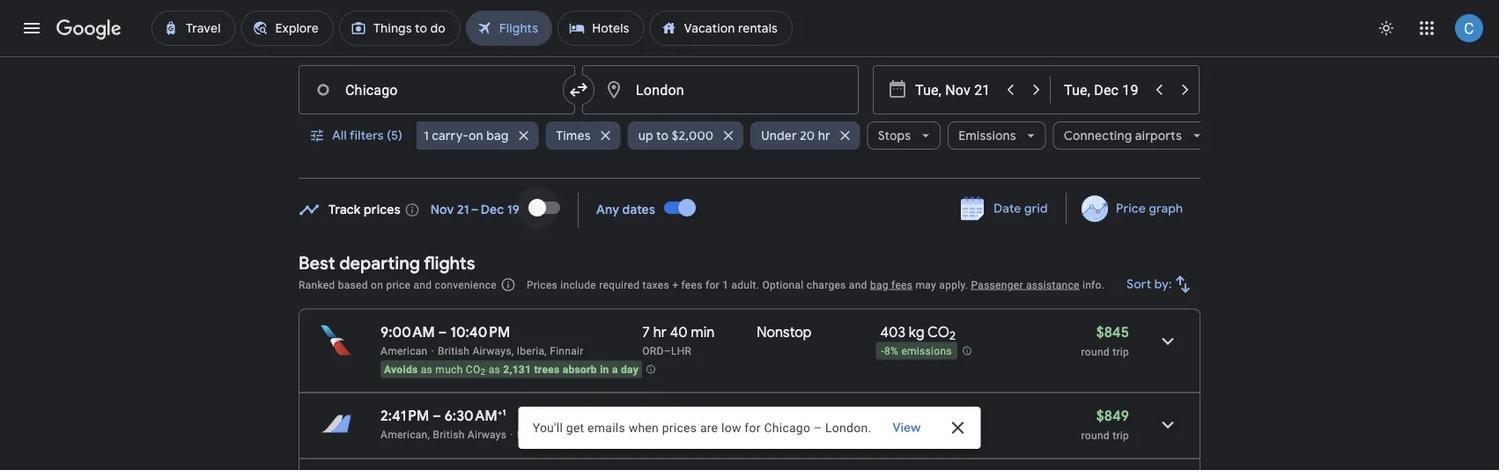 Task type: describe. For each thing, give the bounding box(es) containing it.
bag inside 1 carry-on bag popup button
[[486, 128, 509, 144]]

ranked
[[299, 279, 335, 291]]

view
[[893, 420, 921, 436]]

american, british airways
[[381, 429, 507, 441]]

apply.
[[939, 279, 968, 291]]

all filters (5) button
[[299, 115, 417, 157]]

connecting airports
[[1064, 128, 1182, 144]]

connecting
[[1064, 128, 1132, 144]]

airways
[[468, 429, 507, 441]]

kg for 403
[[909, 323, 925, 341]]

round for $845
[[1082, 346, 1110, 358]]

learn more about tracked prices image
[[404, 202, 420, 218]]

change appearance image
[[1366, 7, 1408, 49]]

low
[[722, 421, 741, 435]]

40
[[670, 323, 688, 341]]

1 fees from the left
[[681, 279, 703, 291]]

sort by: button
[[1120, 263, 1201, 306]]

prices inside find the best price region
[[364, 202, 401, 218]]

main menu image
[[21, 18, 42, 39]]

american,
[[381, 429, 430, 441]]

min for 9 hr 49 min
[[690, 407, 714, 425]]

graph
[[1149, 201, 1183, 217]]

prices
[[527, 279, 558, 291]]

-8% emissions
[[881, 346, 952, 358]]

up to $2,000 button
[[628, 115, 744, 157]]

2 for 9 hr 49 min
[[949, 412, 955, 427]]

convenience
[[435, 279, 497, 291]]

1 iberia, from the top
[[517, 345, 547, 357]]

none search field containing all filters (5)
[[299, 21, 1212, 179]]

1 inside 2:41 pm – 6:30 am + 1
[[502, 407, 506, 418]]

price
[[386, 279, 411, 291]]

any
[[596, 202, 619, 218]]

charges
[[807, 279, 846, 291]]

stop
[[766, 407, 794, 425]]

track prices
[[329, 202, 401, 218]]

543
[[880, 407, 905, 425]]

date grid
[[994, 201, 1048, 217]]

10:40 pm
[[450, 323, 510, 341]]

optional
[[762, 279, 804, 291]]

1 and from the left
[[414, 279, 432, 291]]

sort by:
[[1127, 277, 1173, 292]]

$849
[[1097, 407, 1129, 425]]

view status
[[519, 407, 981, 449]]

hr for 7 hr 40 min
[[653, 323, 667, 341]]

passenger
[[971, 279, 1023, 291]]

round for $849
[[1082, 429, 1110, 442]]

include
[[561, 279, 596, 291]]

a
[[612, 363, 618, 376]]

19
[[507, 202, 520, 218]]

grid
[[1025, 201, 1048, 217]]

co inside avoids as much co 2 as 2,131 trees absorb in a day
[[466, 363, 481, 376]]

track
[[329, 202, 361, 218]]

$845
[[1097, 323, 1129, 341]]

9:00 am – 10:40 pm
[[381, 323, 510, 341]]

1 stop 59 min phl
[[757, 407, 814, 441]]

avoids as much co2 as 2131 trees absorb in a day. learn more about this calculation. image
[[646, 364, 656, 375]]

1 finnair from the top
[[550, 345, 584, 357]]

trip for $845
[[1113, 346, 1129, 358]]

avoids as much co 2 as 2,131 trees absorb in a day
[[384, 363, 639, 378]]

stops button
[[868, 115, 941, 157]]

0 vertical spatial +
[[672, 279, 679, 291]]

airways,
[[473, 345, 514, 357]]

to
[[656, 128, 669, 144]]

543 kg co 2
[[880, 407, 955, 427]]

49
[[671, 407, 687, 425]]

nonstop flight. element
[[757, 323, 812, 344]]

swap origin and destination. image
[[568, 79, 589, 100]]

based
[[338, 279, 368, 291]]

– right 9:00 am
[[438, 323, 447, 341]]

8%
[[885, 346, 899, 358]]

2 iberia, from the top
[[517, 429, 547, 441]]

carry-
[[432, 128, 469, 144]]

filters
[[350, 128, 384, 144]]

up to $2,000
[[638, 128, 714, 144]]

assistance
[[1026, 279, 1080, 291]]

total duration 9 hr 49 min. element
[[642, 407, 757, 428]]

prices inside view status
[[662, 421, 697, 435]]

9 hr 49 min ord – lhr
[[642, 407, 714, 441]]

+24%
[[880, 428, 907, 441]]

2 fees from the left
[[892, 279, 913, 291]]

+24% emissions
[[880, 428, 961, 441]]

you'll get emails when prices are low for chicago – london.
[[533, 421, 872, 435]]

may
[[916, 279, 937, 291]]

price graph button
[[1070, 193, 1197, 225]]

by:
[[1155, 277, 1173, 292]]

flights
[[424, 252, 475, 274]]

flight details. leaves o'hare international airport at 9:00 am on tuesday, november 21 and arrives at heathrow airport at 10:40 pm on tuesday, november 21. image
[[1147, 320, 1189, 363]]

1 as from the left
[[421, 363, 433, 376]]

view button
[[879, 412, 935, 444]]

– inside 9 hr 49 min ord – lhr
[[664, 429, 671, 441]]

under
[[761, 128, 797, 144]]

403 kg co 2
[[880, 323, 956, 344]]

– inside 7 hr 40 min ord – lhr
[[664, 345, 671, 357]]

all
[[332, 128, 347, 144]]

2:41 pm – 6:30 am + 1
[[381, 407, 506, 425]]

845 US dollars text field
[[1097, 323, 1129, 341]]



Task type: vqa. For each thing, say whether or not it's contained in the screenshot.
1st lhr from the bottom of the Best departing flights 'main content'
yes



Task type: locate. For each thing, give the bounding box(es) containing it.
2 vertical spatial hr
[[654, 407, 667, 425]]

None search field
[[299, 21, 1212, 179]]

0 horizontal spatial for
[[706, 279, 720, 291]]

round inside $845 round trip
[[1082, 346, 1110, 358]]

1 ord from the top
[[642, 345, 664, 357]]

1 vertical spatial finnair
[[550, 429, 584, 441]]

1 vertical spatial min
[[690, 407, 714, 425]]

british down leaves o'hare international airport at 2:41 pm on tuesday, november 21 and arrives at heathrow airport at 6:30 am on wednesday, november 22. element
[[433, 429, 465, 441]]

0 vertical spatial on
[[469, 128, 483, 144]]

trip down $849
[[1113, 429, 1129, 442]]

1 vertical spatial lhr
[[671, 429, 692, 441]]

min for 1 stop
[[772, 429, 791, 441]]

1 vertical spatial +
[[497, 407, 502, 418]]

best
[[299, 252, 335, 274]]

bag inside best departing flights main content
[[870, 279, 889, 291]]

ord inside 7 hr 40 min ord – lhr
[[642, 345, 664, 357]]

1 horizontal spatial on
[[469, 128, 483, 144]]

1 carry-on bag
[[424, 128, 509, 144]]

1 inside popup button
[[455, 35, 462, 49]]

absorb
[[563, 363, 597, 376]]

hr for 9 hr 49 min
[[654, 407, 667, 425]]

2 vertical spatial co
[[927, 407, 949, 425]]

2 and from the left
[[849, 279, 867, 291]]

1 vertical spatial british
[[433, 429, 465, 441]]

best departing flights main content
[[299, 187, 1201, 470]]

date
[[994, 201, 1022, 217]]

None text field
[[299, 65, 575, 115]]

on
[[469, 128, 483, 144], [371, 279, 383, 291]]

kg for 543
[[908, 407, 923, 425]]

2 vertical spatial 2
[[949, 412, 955, 427]]

$845 round trip
[[1082, 323, 1129, 358]]

– inside view status
[[814, 421, 822, 435]]

9
[[642, 407, 650, 425]]

hr inside 9 hr 49 min ord – lhr
[[654, 407, 667, 425]]

2 inside 543 kg co 2
[[949, 412, 955, 427]]

co for 7 hr 40 min
[[928, 323, 950, 341]]

1 vertical spatial for
[[745, 421, 761, 435]]

0 vertical spatial prices
[[364, 202, 401, 218]]

1 lhr from the top
[[671, 345, 692, 357]]

and right price
[[414, 279, 432, 291]]

round down $849
[[1082, 429, 1110, 442]]

for right low
[[745, 421, 761, 435]]

emissions
[[959, 128, 1016, 144]]

1 horizontal spatial prices
[[662, 421, 697, 435]]

finnair up absorb
[[550, 345, 584, 357]]

2 inside 403 kg co 2
[[950, 329, 956, 344]]

hr right the 9
[[654, 407, 667, 425]]

0 horizontal spatial bag
[[486, 128, 509, 144]]

up
[[638, 128, 653, 144]]

price
[[1116, 201, 1146, 217]]

required
[[599, 279, 640, 291]]

1 horizontal spatial +
[[672, 279, 679, 291]]

on inside popup button
[[469, 128, 483, 144]]

kg up the +24% emissions at bottom right
[[908, 407, 923, 425]]

0 vertical spatial lhr
[[671, 345, 692, 357]]

Return text field
[[1064, 66, 1145, 114]]

on up nov 21 – dec 19
[[469, 128, 483, 144]]

1 inside popup button
[[424, 128, 429, 144]]

connecting airports button
[[1053, 115, 1212, 157]]

ord for 7
[[642, 345, 664, 357]]

round down $845
[[1082, 346, 1110, 358]]

1 carry-on bag button
[[413, 115, 539, 157]]

emissions button
[[948, 115, 1046, 157]]

min right 40
[[691, 323, 715, 341]]

2 up -8% emissions
[[950, 329, 956, 344]]

bag left may
[[870, 279, 889, 291]]

2 vertical spatial min
[[772, 429, 791, 441]]

1 for 1
[[455, 35, 462, 49]]

0 vertical spatial trip
[[1113, 346, 1129, 358]]

1 vertical spatial round
[[1082, 429, 1110, 442]]

0 vertical spatial min
[[691, 323, 715, 341]]

lhr down 49
[[671, 429, 692, 441]]

1 vertical spatial iberia,
[[517, 429, 547, 441]]

hr inside popup button
[[818, 128, 831, 144]]

0 vertical spatial emissions
[[902, 346, 952, 358]]

– left london.
[[814, 421, 822, 435]]

all filters (5)
[[332, 128, 403, 144]]

0 vertical spatial round
[[1082, 346, 1110, 358]]

total duration 7 hr 40 min. element
[[642, 323, 757, 344]]

ord for 9
[[642, 429, 664, 441]]

1 inside 1 stop 59 min phl
[[757, 407, 763, 425]]

Departure time: 2:41 PM. text field
[[381, 407, 429, 425]]

$849 round trip
[[1082, 407, 1129, 442]]

any dates
[[596, 202, 656, 218]]

and right charges
[[849, 279, 867, 291]]

date grid button
[[948, 193, 1062, 225]]

Arrival time: 10:40 PM. text field
[[450, 323, 510, 341]]

airports
[[1135, 128, 1182, 144]]

1 vertical spatial ord
[[642, 429, 664, 441]]

0 vertical spatial for
[[706, 279, 720, 291]]

–
[[438, 323, 447, 341], [664, 345, 671, 357], [433, 407, 441, 425], [814, 421, 822, 435], [664, 429, 671, 441]]

+ up the airways
[[497, 407, 502, 418]]

co up -8% emissions
[[928, 323, 950, 341]]

finnair
[[550, 345, 584, 357], [550, 429, 584, 441]]

trip inside $849 round trip
[[1113, 429, 1129, 442]]

lhr down 40
[[671, 345, 692, 357]]

nov 21 – dec 19
[[431, 202, 520, 218]]

1 vertical spatial hr
[[653, 323, 667, 341]]

adult.
[[732, 279, 760, 291]]

1 horizontal spatial fees
[[892, 279, 913, 291]]

kg inside 543 kg co 2
[[908, 407, 923, 425]]

1 horizontal spatial bag
[[870, 279, 889, 291]]

trip for $849
[[1113, 429, 1129, 442]]

min for 7 hr 40 min
[[691, 323, 715, 341]]

0 vertical spatial finnair
[[550, 345, 584, 357]]

1 vertical spatial on
[[371, 279, 383, 291]]

1 trip from the top
[[1113, 346, 1129, 358]]

1 vertical spatial kg
[[908, 407, 923, 425]]

9:00 am
[[381, 323, 435, 341]]

0 vertical spatial iberia,
[[517, 345, 547, 357]]

None text field
[[582, 65, 859, 115]]

min right 59
[[772, 429, 791, 441]]

1 vertical spatial prices
[[662, 421, 697, 435]]

ord up avoids as much co2 as 2131 trees absorb in a day. learn more about this calculation. "image"
[[642, 345, 664, 357]]

2 finnair from the top
[[550, 429, 584, 441]]

on left price
[[371, 279, 383, 291]]

bag right carry-
[[486, 128, 509, 144]]

1 vertical spatial bag
[[870, 279, 889, 291]]

hr right 20
[[818, 128, 831, 144]]

prices left are
[[662, 421, 697, 435]]

kg
[[909, 323, 925, 341], [908, 407, 923, 425]]

1 for 1 carry-on bag
[[424, 128, 429, 144]]

nonstop
[[757, 323, 812, 341]]

trees
[[534, 363, 560, 376]]

lhr for 49
[[671, 429, 692, 441]]

ranked based on price and convenience
[[299, 279, 497, 291]]

1 for 1 stop 59 min phl
[[757, 407, 763, 425]]

price graph
[[1116, 201, 1183, 217]]

stops
[[878, 128, 911, 144]]

Departure text field
[[915, 66, 996, 114]]

find the best price region
[[299, 187, 1201, 239]]

iberia,
[[517, 345, 547, 357], [517, 429, 547, 441]]

much
[[435, 363, 463, 376]]

co right much
[[466, 363, 481, 376]]

1 stop flight. element
[[757, 407, 794, 428]]

when
[[629, 421, 659, 435]]

0 vertical spatial kg
[[909, 323, 925, 341]]

times button
[[546, 115, 621, 157]]

7
[[642, 323, 650, 341]]

+ right taxes
[[672, 279, 679, 291]]

emissions down 543 kg co 2 at the bottom right of the page
[[910, 428, 961, 441]]

dates
[[622, 202, 656, 218]]

emissions down 403 kg co 2
[[902, 346, 952, 358]]

for inside view status
[[745, 421, 761, 435]]

fees right taxes
[[681, 279, 703, 291]]

20
[[800, 128, 815, 144]]

nov
[[431, 202, 454, 218]]

layover (1 of 1) is a 59 min layover at philadelphia international airport in philadelphia. element
[[757, 428, 872, 442]]

6:30 am
[[445, 407, 497, 425]]

learn more about ranking image
[[500, 277, 516, 293]]

as down airways,
[[489, 363, 500, 376]]

403
[[880, 323, 906, 341]]

co
[[928, 323, 950, 341], [466, 363, 481, 376], [927, 407, 949, 425]]

0 vertical spatial 2
[[950, 329, 956, 344]]

hr inside 7 hr 40 min ord – lhr
[[653, 323, 667, 341]]

american
[[381, 345, 428, 357]]

0 horizontal spatial as
[[421, 363, 433, 376]]

2 for 7 hr 40 min
[[950, 329, 956, 344]]

passenger assistance button
[[971, 279, 1080, 291]]

emails
[[588, 421, 625, 435]]

in
[[600, 363, 609, 376]]

are
[[700, 421, 718, 435]]

phl
[[794, 429, 814, 441]]

1 vertical spatial 2
[[481, 367, 486, 378]]

chicago
[[764, 421, 811, 435]]

hr
[[818, 128, 831, 144], [653, 323, 667, 341], [654, 407, 667, 425]]

0 vertical spatial bag
[[486, 128, 509, 144]]

2 trip from the top
[[1113, 429, 1129, 442]]

min inside 9 hr 49 min ord – lhr
[[690, 407, 714, 425]]

leaves o'hare international airport at 2:41 pm on tuesday, november 21 and arrives at heathrow airport at 6:30 am on wednesday, november 22. element
[[381, 407, 506, 425]]

7 hr 40 min ord – lhr
[[642, 323, 715, 357]]

british
[[438, 345, 470, 357], [433, 429, 465, 441]]

on inside best departing flights main content
[[371, 279, 383, 291]]

(5)
[[387, 128, 403, 144]]

under 20 hr button
[[751, 115, 860, 157]]

2 as from the left
[[489, 363, 500, 376]]

prices include required taxes + fees for 1 adult. optional charges and bag fees may apply. passenger assistance
[[527, 279, 1080, 291]]

round inside $849 round trip
[[1082, 429, 1110, 442]]

bag fees button
[[870, 279, 913, 291]]

2 lhr from the top
[[671, 429, 692, 441]]

lhr inside 7 hr 40 min ord – lhr
[[671, 345, 692, 357]]

+ inside 2:41 pm – 6:30 am + 1
[[497, 407, 502, 418]]

0 vertical spatial ord
[[642, 345, 664, 357]]

as left much
[[421, 363, 433, 376]]

2 down airways,
[[481, 367, 486, 378]]

iberia, up 2,131
[[517, 345, 547, 357]]

finnair left the emails
[[550, 429, 584, 441]]

for left adult. at the bottom of page
[[706, 279, 720, 291]]

for inside best departing flights main content
[[706, 279, 720, 291]]

kg up -8% emissions
[[909, 323, 925, 341]]

0 horizontal spatial fees
[[681, 279, 703, 291]]

1 vertical spatial co
[[466, 363, 481, 376]]

flight details. leaves o'hare international airport at 2:41 pm on tuesday, november 21 and arrives at heathrow airport at 6:30 am on wednesday, november 22. image
[[1147, 404, 1189, 446]]

1 round from the top
[[1082, 346, 1110, 358]]

hr right 7
[[653, 323, 667, 341]]

Arrival time: 6:30 AM on  Wednesday, November 22. text field
[[445, 407, 506, 425]]

prices left learn more about tracked prices "icon" at top
[[364, 202, 401, 218]]

59
[[757, 429, 769, 441]]

lhr inside 9 hr 49 min ord – lhr
[[671, 429, 692, 441]]

1 horizontal spatial as
[[489, 363, 500, 376]]

1 vertical spatial trip
[[1113, 429, 1129, 442]]

2 ord from the top
[[642, 429, 664, 441]]

– down 49
[[664, 429, 671, 441]]

2
[[950, 329, 956, 344], [481, 367, 486, 378], [949, 412, 955, 427]]

taxes
[[643, 279, 669, 291]]

Departure time: 9:00 AM. text field
[[381, 323, 435, 341]]

fees left may
[[892, 279, 913, 291]]

21 – dec
[[457, 202, 504, 218]]

emissions
[[902, 346, 952, 358], [910, 428, 961, 441]]

$2,000
[[672, 128, 714, 144]]

0 horizontal spatial prices
[[364, 202, 401, 218]]

0 vertical spatial british
[[438, 345, 470, 357]]

lhr for 40
[[671, 345, 692, 357]]

0 horizontal spatial and
[[414, 279, 432, 291]]

– up american, british airways
[[433, 407, 441, 425]]

co inside 543 kg co 2
[[927, 407, 949, 425]]

fees
[[681, 279, 703, 291], [892, 279, 913, 291]]

2 inside avoids as much co 2 as 2,131 trees absorb in a day
[[481, 367, 486, 378]]

co inside 403 kg co 2
[[928, 323, 950, 341]]

kg inside 403 kg co 2
[[909, 323, 925, 341]]

trip
[[1113, 346, 1129, 358], [1113, 429, 1129, 442]]

iberia, left get
[[517, 429, 547, 441]]

iberia, finnair
[[517, 429, 584, 441]]

2 up the +24% emissions at bottom right
[[949, 412, 955, 427]]

co for 9 hr 49 min
[[927, 407, 949, 425]]

1 horizontal spatial for
[[745, 421, 761, 435]]

1 vertical spatial emissions
[[910, 428, 961, 441]]

1 horizontal spatial and
[[849, 279, 867, 291]]

best departing flights
[[299, 252, 475, 274]]

british up much
[[438, 345, 470, 357]]

0 horizontal spatial +
[[497, 407, 502, 418]]

ord down the 9
[[642, 429, 664, 441]]

849 US dollars text field
[[1097, 407, 1129, 425]]

for
[[706, 279, 720, 291], [745, 421, 761, 435]]

2 round from the top
[[1082, 429, 1110, 442]]

0 vertical spatial co
[[928, 323, 950, 341]]

min inside 7 hr 40 min ord – lhr
[[691, 323, 715, 341]]

0 horizontal spatial on
[[371, 279, 383, 291]]

on for based
[[371, 279, 383, 291]]

1 button
[[423, 21, 494, 63]]

london.
[[826, 421, 872, 435]]

2:41 pm
[[381, 407, 429, 425]]

leaves o'hare international airport at 9:00 am on tuesday, november 21 and arrives at heathrow airport at 10:40 pm on tuesday, november 21. element
[[381, 323, 510, 341]]

trip down $845
[[1113, 346, 1129, 358]]

min right 49
[[690, 407, 714, 425]]

0 vertical spatial hr
[[818, 128, 831, 144]]

None field
[[299, 26, 420, 58], [497, 26, 588, 58], [299, 26, 420, 58], [497, 26, 588, 58]]

day
[[621, 363, 639, 376]]

ord inside 9 hr 49 min ord – lhr
[[642, 429, 664, 441]]

– down 40
[[664, 345, 671, 357]]

co up the +24% emissions at bottom right
[[927, 407, 949, 425]]

on for carry-
[[469, 128, 483, 144]]

min inside 1 stop 59 min phl
[[772, 429, 791, 441]]

trip inside $845 round trip
[[1113, 346, 1129, 358]]



